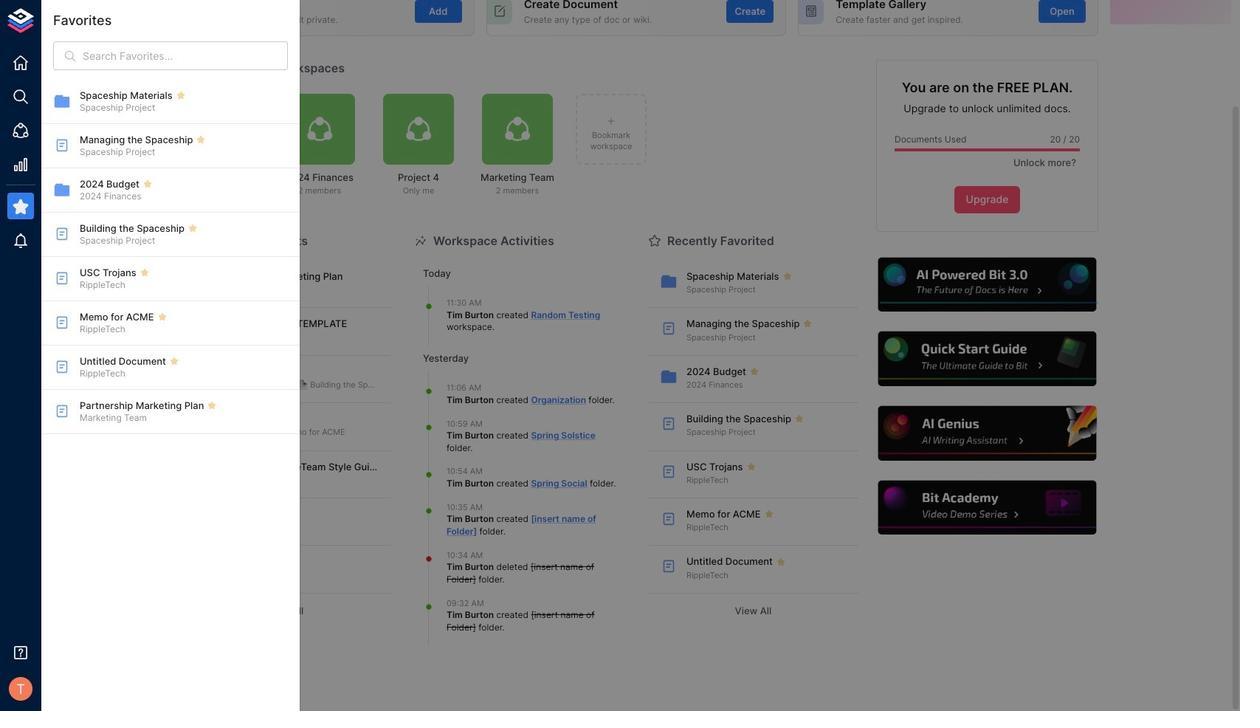 Task type: vqa. For each thing, say whether or not it's contained in the screenshot.
BOOKMARK icon
no



Task type: locate. For each thing, give the bounding box(es) containing it.
help image
[[877, 255, 1099, 314], [877, 330, 1099, 388], [877, 404, 1099, 463], [877, 479, 1099, 537]]

4 help image from the top
[[877, 479, 1099, 537]]

Search Favorites... text field
[[83, 41, 288, 70]]

3 help image from the top
[[877, 404, 1099, 463]]



Task type: describe. For each thing, give the bounding box(es) containing it.
1 help image from the top
[[877, 255, 1099, 314]]

2 help image from the top
[[877, 330, 1099, 388]]



